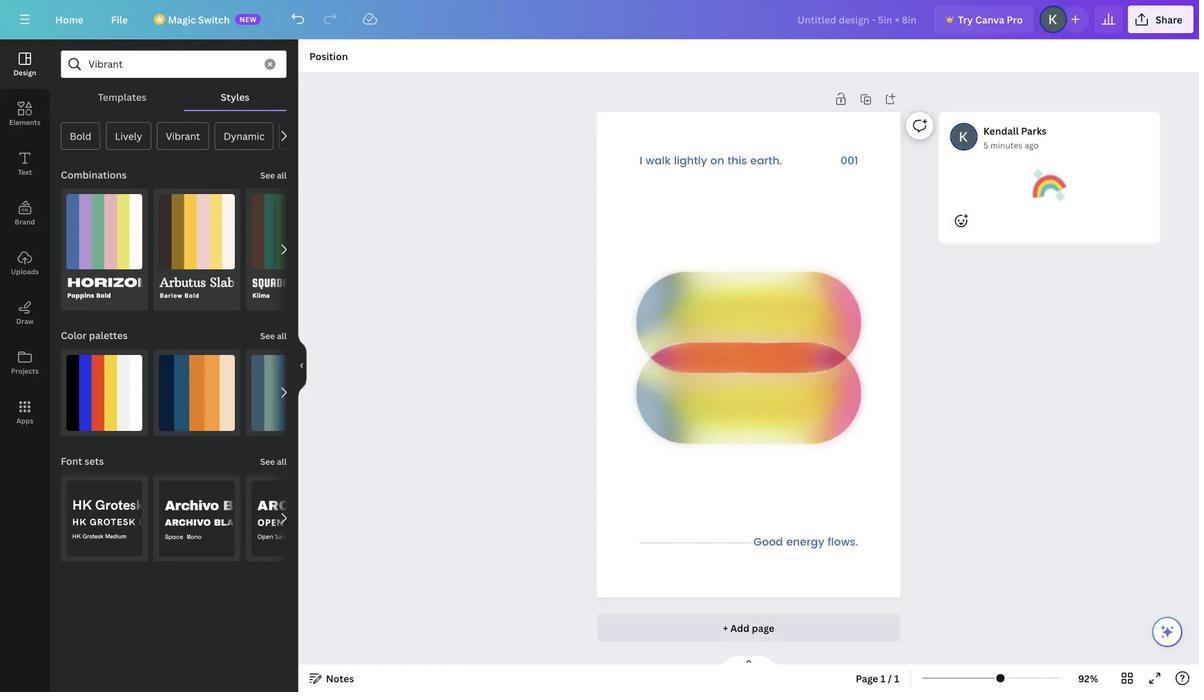 Task type: locate. For each thing, give the bounding box(es) containing it.
0 vertical spatial see all button
[[259, 161, 288, 189]]

see all button for color palettes
[[259, 322, 288, 349]]

5
[[984, 139, 989, 151]]

projects button
[[0, 338, 50, 388]]

3 see all button from the top
[[259, 447, 288, 475]]

2 see all button from the top
[[259, 322, 288, 349]]

2 see all from the top
[[260, 330, 287, 342]]

try canva pro button
[[935, 6, 1034, 33]]

see all
[[260, 170, 287, 181], [260, 330, 287, 342], [260, 456, 287, 468]]

see all for color palettes
[[260, 330, 287, 342]]

switch
[[198, 13, 230, 26]]

2 vertical spatial see all button
[[259, 447, 288, 475]]

font sets
[[61, 455, 104, 468]]

001
[[841, 153, 858, 170]]

1 left "/"
[[881, 672, 886, 685]]

Design title text field
[[787, 6, 929, 33]]

1 see all button from the top
[[259, 161, 288, 189]]

2 see from the top
[[260, 330, 275, 342]]

good energy flows.
[[754, 534, 858, 552]]

lively
[[115, 130, 142, 143]]

/
[[888, 672, 892, 685]]

see all button for font sets
[[259, 447, 288, 475]]

+ add page button
[[597, 614, 901, 642]]

92%
[[1079, 672, 1099, 685]]

1 vertical spatial see
[[260, 330, 275, 342]]

2 vertical spatial see all
[[260, 456, 287, 468]]

design
[[13, 68, 36, 77]]

good
[[754, 534, 783, 552]]

+
[[723, 622, 728, 635]]

canva assistant image
[[1160, 624, 1176, 641]]

3 all from the top
[[277, 456, 287, 468]]

notes button
[[304, 668, 360, 690]]

all for combinations
[[277, 170, 287, 181]]

1 see all from the top
[[260, 170, 287, 181]]

all
[[277, 170, 287, 181], [277, 330, 287, 342], [277, 456, 287, 468]]

0 horizontal spatial 1
[[881, 672, 886, 685]]

+ add page
[[723, 622, 775, 635]]

text
[[18, 167, 32, 177]]

brand button
[[0, 189, 50, 238]]

1 all from the top
[[277, 170, 287, 181]]

3 see from the top
[[260, 456, 275, 468]]

styles button
[[184, 84, 287, 110]]

try
[[958, 13, 973, 26]]

see all button for combinations
[[259, 161, 288, 189]]

see
[[260, 170, 275, 181], [260, 330, 275, 342], [260, 456, 275, 468]]

apply "call to action" style image
[[66, 355, 142, 431]]

0 vertical spatial see
[[260, 170, 275, 181]]

vibrant
[[166, 130, 200, 143]]

main menu bar
[[0, 0, 1200, 39]]

color palettes
[[61, 329, 128, 342]]

1 vertical spatial see all button
[[259, 322, 288, 349]]

Search styles search field
[[88, 51, 256, 77]]

palettes
[[89, 329, 128, 342]]

see all for combinations
[[260, 170, 287, 181]]

canva
[[976, 13, 1005, 26]]

templates button
[[61, 84, 184, 110]]

1 horizontal spatial 1
[[895, 672, 900, 685]]

2 vertical spatial all
[[277, 456, 287, 468]]

apply "new dawn" style image
[[159, 355, 235, 431]]

share
[[1156, 13, 1183, 26]]

color palettes button
[[59, 322, 129, 349]]

expressing gratitude image
[[1034, 169, 1067, 202]]

vibrant button
[[157, 122, 209, 150]]

draw button
[[0, 288, 50, 338]]

lightly
[[674, 153, 707, 170]]

see for combinations
[[260, 170, 275, 181]]

2 vertical spatial see
[[260, 456, 275, 468]]

1 vertical spatial see all
[[260, 330, 287, 342]]

see all for font sets
[[260, 456, 287, 468]]

see for font sets
[[260, 456, 275, 468]]

combinations button
[[59, 161, 128, 189]]

ago
[[1025, 139, 1039, 151]]

1 vertical spatial all
[[277, 330, 287, 342]]

lively button
[[106, 122, 151, 150]]

notes
[[326, 672, 354, 685]]

1 see from the top
[[260, 170, 275, 181]]

file
[[111, 13, 128, 26]]

see all button
[[259, 161, 288, 189], [259, 322, 288, 349], [259, 447, 288, 475]]

2 all from the top
[[277, 330, 287, 342]]

all for color palettes
[[277, 330, 287, 342]]

dynamic button
[[215, 122, 274, 150]]

3 see all from the top
[[260, 456, 287, 468]]

add
[[731, 622, 750, 635]]

1 right "/"
[[895, 672, 900, 685]]

i walk lightly on this earth.
[[640, 153, 782, 170]]

uploads button
[[0, 238, 50, 288]]

0 vertical spatial all
[[277, 170, 287, 181]]

sets
[[85, 455, 104, 468]]

earth.
[[751, 153, 782, 170]]

1
[[881, 672, 886, 685], [895, 672, 900, 685]]

0 vertical spatial see all
[[260, 170, 287, 181]]

on
[[711, 153, 724, 170]]

combinations
[[61, 168, 127, 181]]



Task type: vqa. For each thing, say whether or not it's contained in the screenshot.
Expressing gratitude image at the right top of page
yes



Task type: describe. For each thing, give the bounding box(es) containing it.
apps button
[[0, 388, 50, 437]]

draw
[[16, 316, 34, 326]]

try canva pro
[[958, 13, 1023, 26]]

kendall parks 5 minutes ago
[[984, 124, 1047, 151]]

show pages image
[[716, 655, 782, 666]]

hide image
[[298, 333, 307, 399]]

all for font sets
[[277, 456, 287, 468]]

font sets button
[[59, 447, 105, 475]]

bold
[[70, 130, 91, 143]]

this
[[728, 153, 747, 170]]

page
[[856, 672, 879, 685]]

kendall
[[984, 124, 1019, 137]]

minutes
[[991, 139, 1023, 151]]

magic switch
[[168, 13, 230, 26]]

apps
[[16, 416, 33, 425]]

uploads
[[11, 267, 39, 276]]

elements
[[9, 117, 41, 127]]

magic
[[168, 13, 196, 26]]

energy
[[787, 534, 825, 552]]

1 1 from the left
[[881, 672, 886, 685]]

dynamic
[[224, 130, 265, 143]]

apply "milk carton" style image
[[252, 355, 328, 431]]

elements button
[[0, 89, 50, 139]]

page 1 / 1
[[856, 672, 900, 685]]

brand
[[15, 217, 35, 226]]

styles
[[221, 90, 250, 103]]

walk
[[646, 153, 671, 170]]

share button
[[1128, 6, 1194, 33]]

design button
[[0, 39, 50, 89]]

position button
[[304, 45, 354, 67]]

flows.
[[828, 534, 858, 552]]

home link
[[44, 6, 95, 33]]

parks
[[1022, 124, 1047, 137]]

position
[[310, 49, 348, 63]]

color
[[61, 329, 87, 342]]

templates
[[98, 90, 147, 103]]

home
[[55, 13, 83, 26]]

pro
[[1007, 13, 1023, 26]]

projects
[[11, 366, 39, 376]]

file button
[[100, 6, 139, 33]]

new
[[240, 15, 257, 24]]

page
[[752, 622, 775, 635]]

see for color palettes
[[260, 330, 275, 342]]

bold button
[[61, 122, 100, 150]]

i
[[640, 153, 643, 170]]

92% button
[[1066, 668, 1111, 690]]

side panel tab list
[[0, 39, 50, 437]]

text button
[[0, 139, 50, 189]]

2 1 from the left
[[895, 672, 900, 685]]

font
[[61, 455, 82, 468]]

kendall parks list
[[940, 112, 1166, 287]]



